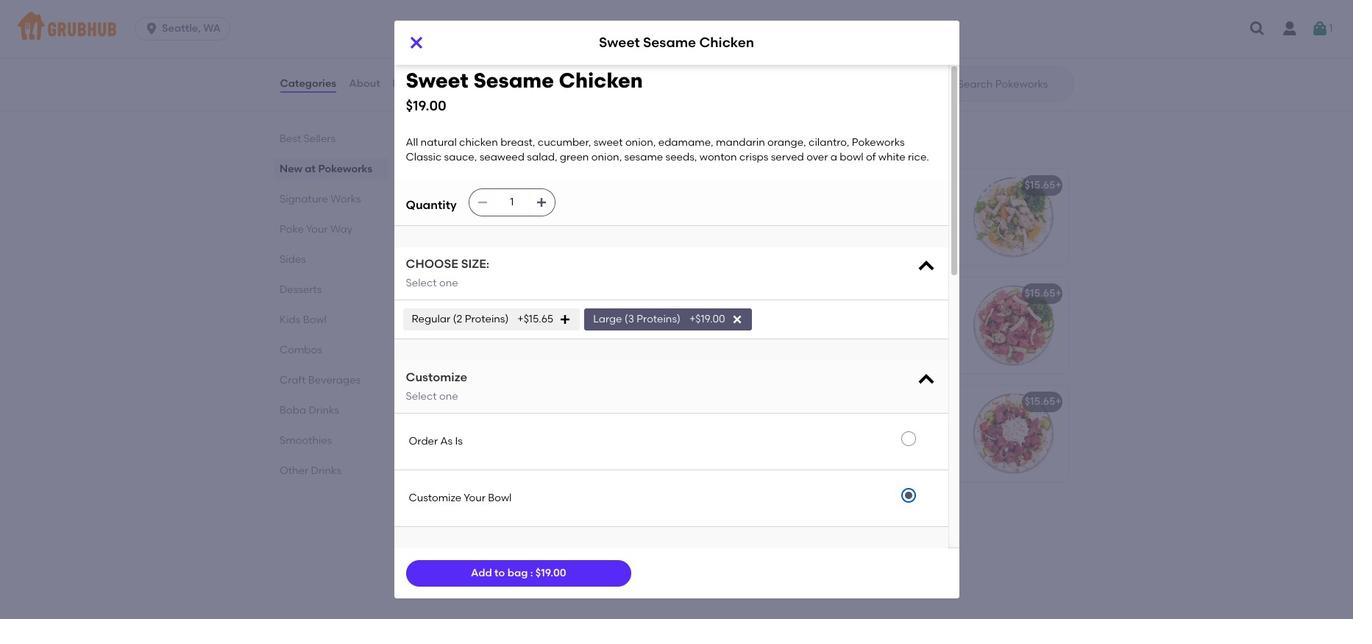 Task type: locate. For each thing, give the bounding box(es) containing it.
salad,
[[527, 151, 558, 164], [539, 446, 569, 459], [510, 569, 540, 582]]

0 vertical spatial seaweed
[[480, 151, 525, 164]]

1 horizontal spatial onion
[[538, 461, 566, 474]]

your
[[306, 223, 328, 236], [464, 492, 486, 504]]

2 one from the top
[[439, 390, 458, 403]]

sweet
[[594, 136, 623, 149], [532, 308, 562, 321], [569, 416, 598, 429], [576, 525, 605, 537]]

chicken inside all natural chicken breast, cucumber, sweet onion, edamame, mandarin orange, cilantro, pokeworks classic sauce, seaweed salad, green onion, sesame seeds, wonton crisps served over a bowl of white rice.
[[459, 136, 498, 149]]

1 horizontal spatial ponzu
[[562, 431, 592, 444]]

1 vertical spatial one
[[439, 390, 458, 403]]

1 horizontal spatial your
[[464, 492, 486, 504]]

shredded
[[494, 353, 542, 365], [463, 540, 510, 552]]

ponzu
[[456, 396, 486, 408], [562, 431, 592, 444]]

served down orange,
[[771, 151, 804, 164]]

to
[[495, 567, 505, 579]]

sesame
[[643, 34, 696, 51], [474, 68, 554, 93], [793, 179, 833, 192]]

1 vertical spatial select
[[406, 390, 437, 403]]

desserts
[[279, 283, 322, 296]]

0 vertical spatial lobster
[[455, 18, 494, 30]]

organic firm tofu, cucumber, sweet onion, shredded kale, edamame, sweet shoyu flavor, avocado, green onion, seaweed salad, sesame seeds served over a bowl of white rice.
[[430, 525, 613, 597]]

sesame inside sweet sesame chicken $19.00
[[474, 68, 554, 93]]

1 vertical spatial with
[[849, 84, 870, 96]]

rice. inside atlantic salmon, cucumber, sweet onion, pineapple, cilantro, ponzu fresh flavor, seaweed salad, green onion, sesame seeds, onion crisps served over a bowl of white rice.
[[567, 476, 588, 489]]

order as is button
[[394, 414, 948, 470]]

0 vertical spatial luxe lobster bowl image
[[628, 8, 739, 104]]

+ for spicy ahi image
[[726, 287, 732, 300]]

1 vertical spatial sweet sesame chicken
[[759, 179, 877, 192]]

a up sweet shoyu tofu (v)
[[489, 476, 496, 489]]

white inside atlantic salmon, cucumber, sweet onion, pineapple, cilantro, ponzu fresh flavor, seaweed salad, green onion, sesame seeds, onion crisps served over a bowl of white rice.
[[537, 476, 564, 489]]

$19.00 down reviews
[[406, 97, 447, 114]]

seaweed inside all natural chicken breast, cucumber, sweet onion, edamame, mandarin orange, cilantro, pokeworks classic sauce, seaweed salad, green onion, sesame seeds, wonton crisps served over a bowl of white rice.
[[480, 151, 525, 164]]

as
[[441, 435, 453, 448]]

cucumber, up the sriracha
[[477, 308, 530, 321]]

0 vertical spatial select
[[406, 277, 437, 289]]

2 horizontal spatial sesame
[[793, 179, 833, 192]]

0 horizontal spatial signature works
[[279, 193, 361, 205]]

1 vertical spatial seaweed
[[491, 446, 536, 459]]

0 vertical spatial seeds,
[[666, 151, 697, 164]]

1 vertical spatial signature works
[[279, 193, 361, 205]]

pokeworks down onions.
[[852, 136, 905, 149]]

proteins) right '(2'
[[465, 313, 509, 325]]

customize inside button
[[409, 492, 462, 504]]

a
[[831, 151, 838, 164], [454, 368, 460, 380], [489, 476, 496, 489], [489, 584, 496, 597]]

luxe lobster bowl image for sweet sesame chicken image
[[628, 170, 739, 265]]

0 vertical spatial luxe lobster bowl
[[430, 18, 520, 30]]

shoyu
[[463, 504, 494, 516], [463, 554, 493, 567]]

1 horizontal spatial chicken
[[796, 39, 834, 51]]

sweet inside all natural chicken breast, cucumber, sweet onion, edamame, mandarin orange, cilantro, pokeworks classic sauce, seaweed salad, green onion, sesame seeds, wonton crisps served over a bowl of white rice.
[[594, 136, 623, 149]]

2 horizontal spatial flavor,
[[556, 323, 586, 336]]

2 horizontal spatial seeds,
[[666, 151, 697, 164]]

with down the this
[[849, 84, 870, 96]]

edamame, up wonton
[[659, 136, 714, 149]]

(3
[[625, 313, 634, 325]]

combined
[[872, 39, 923, 51]]

2 luxe lobster bowl from the top
[[430, 179, 520, 192]]

served inside organic firm tofu, cucumber, sweet onion, shredded kale, edamame, sweet shoyu flavor, avocado, green onion, seaweed salad, sesame seeds served over a bowl of white rice.
[[430, 584, 463, 597]]

0 vertical spatial one
[[439, 277, 458, 289]]

select up the atlantic
[[406, 390, 437, 403]]

0 vertical spatial shoyu
[[463, 504, 494, 516]]

edamame,
[[659, 136, 714, 149], [430, 323, 485, 336], [538, 540, 593, 552]]

0 vertical spatial pokeworks
[[852, 136, 905, 149]]

poke
[[279, 223, 304, 236]]

a down garnished
[[831, 151, 838, 164]]

1 vertical spatial pokeworks
[[318, 163, 372, 175]]

seeds, left wonton
[[666, 151, 697, 164]]

1 proteins) from the left
[[465, 313, 509, 325]]

0 horizontal spatial with
[[759, 54, 780, 66]]

svg image
[[1249, 20, 1267, 38], [916, 257, 937, 277], [916, 370, 937, 390]]

garnished
[[796, 84, 846, 96]]

add to bag : $19.00
[[471, 567, 567, 579]]

drinks down craft beverages
[[308, 404, 339, 417]]

over inside organic firm tofu, cucumber, sweet onion, shredded kale, edamame, sweet shoyu flavor, avocado, green onion, seaweed salad, sesame seeds served over a bowl of white rice.
[[465, 584, 487, 597]]

0 horizontal spatial ponzu
[[456, 396, 486, 408]]

1 vertical spatial chicken
[[459, 136, 498, 149]]

your left way
[[306, 223, 328, 236]]

cilantro,
[[809, 136, 850, 149], [518, 431, 559, 444]]

0 horizontal spatial flavor,
[[459, 446, 489, 459]]

0 vertical spatial luxe
[[430, 18, 453, 30]]

cucumber, right breast,
[[538, 136, 591, 149]]

pineapple,
[[463, 431, 516, 444]]

(v)
[[520, 504, 533, 516]]

white inside the ahi tuna, cucumber, sweet onion, edamame, sriracha aioli flavor, masago, green onion, sesame seeds, onion crisps, shredded nori served over a bowl of white rice.
[[501, 368, 528, 380]]

chicken up delicate
[[796, 39, 834, 51]]

1 select from the top
[[406, 277, 437, 289]]

2 vertical spatial salad,
[[510, 569, 540, 582]]

2 vertical spatial svg image
[[916, 370, 937, 390]]

0 vertical spatial flavor,
[[556, 323, 586, 336]]

chicken inside sweet sesame chicken $19.00
[[559, 68, 643, 93]]

bowl inside all natural chicken breast, cucumber, sweet onion, edamame, mandarin orange, cilantro, pokeworks classic sauce, seaweed salad, green onion, sesame seeds, wonton crisps served over a bowl of white rice.
[[840, 151, 864, 164]]

over down garnished
[[807, 151, 828, 164]]

2 luxe from the top
[[430, 179, 453, 192]]

0 vertical spatial edamame,
[[659, 136, 714, 149]]

lobster for sweet sesame chicken image
[[455, 179, 494, 192]]

spicy ahi image
[[628, 278, 739, 373]]

2 proteins) from the left
[[637, 313, 681, 325]]

a down "crisps,"
[[454, 368, 460, 380]]

over up yuzu on the left of page
[[430, 368, 451, 380]]

luxe lobster bowl for chicken noodle soup image
[[430, 18, 520, 30]]

savory chicken breast combined with delicate ramen noodles and our savory miso broth. this warm noodle soup is garnished with green onions.
[[759, 39, 942, 96]]

ahi inside the ahi tuna, cucumber, sweet onion, edamame, sriracha aioli flavor, masago, green onion, sesame seeds, onion crisps, shredded nori served over a bowl of white rice.
[[430, 308, 446, 321]]

of
[[866, 151, 876, 164], [489, 368, 499, 380], [525, 476, 535, 489], [525, 584, 535, 597]]

luxe up the quantity
[[430, 179, 453, 192]]

drinks right other
[[311, 464, 341, 477]]

customize your bowl
[[409, 492, 512, 504]]

customize
[[406, 370, 468, 384], [409, 492, 462, 504]]

salad, inside atlantic salmon, cucumber, sweet onion, pineapple, cilantro, ponzu fresh flavor, seaweed salad, green onion, sesame seeds, onion crisps served over a bowl of white rice.
[[539, 446, 569, 459]]

2 lobster from the top
[[455, 179, 494, 192]]

1 luxe lobster bowl image from the top
[[628, 8, 739, 104]]

kids
[[279, 314, 300, 326]]

0 horizontal spatial chicken
[[459, 136, 498, 149]]

0 horizontal spatial works
[[330, 193, 361, 205]]

signature works up input item quantity number field
[[418, 135, 545, 153]]

1 horizontal spatial proteins)
[[637, 313, 681, 325]]

signature works up poke your way
[[279, 193, 361, 205]]

yuzu ponzu salmon
[[430, 396, 527, 408]]

one down choose
[[439, 277, 458, 289]]

sweet sesame chicken $19.00
[[406, 68, 643, 114]]

1 vertical spatial edamame,
[[430, 323, 485, 336]]

select inside 'choose size: select one'
[[406, 277, 437, 289]]

0 horizontal spatial crisps
[[568, 461, 597, 474]]

about button
[[348, 57, 381, 110]]

of inside the ahi tuna, cucumber, sweet onion, edamame, sriracha aioli flavor, masago, green onion, sesame seeds, onion crisps, shredded nori served over a bowl of white rice.
[[489, 368, 499, 380]]

cilantro, inside atlantic salmon, cucumber, sweet onion, pineapple, cilantro, ponzu fresh flavor, seaweed salad, green onion, sesame seeds, onion crisps served over a bowl of white rice.
[[518, 431, 559, 444]]

1 vertical spatial crisps
[[568, 461, 597, 474]]

flavor, right 'aioli'
[[556, 323, 586, 336]]

proteins) for regular (2 proteins)
[[465, 313, 509, 325]]

drinks for other drinks
[[311, 464, 341, 477]]

one inside 'choose size: select one'
[[439, 277, 458, 289]]

1 horizontal spatial seeds,
[[582, 338, 613, 351]]

signature
[[418, 135, 493, 153], [279, 193, 328, 205]]

1 vertical spatial cilantro,
[[518, 431, 559, 444]]

1 vertical spatial svg image
[[916, 257, 937, 277]]

2 vertical spatial seaweed
[[463, 569, 508, 582]]

$19.00 right :
[[536, 567, 567, 579]]

luxe lobster bowl
[[430, 18, 520, 30], [430, 179, 520, 192]]

sesame
[[625, 151, 663, 164], [541, 338, 579, 351], [463, 461, 501, 474], [543, 569, 582, 582]]

1 vertical spatial luxe lobster bowl
[[430, 179, 520, 192]]

large
[[593, 313, 622, 325]]

2 vertical spatial edamame,
[[538, 540, 593, 552]]

sauce,
[[444, 151, 477, 164]]

a inside atlantic salmon, cucumber, sweet onion, pineapple, cilantro, ponzu fresh flavor, seaweed salad, green onion, sesame seeds, onion crisps served over a bowl of white rice.
[[489, 476, 496, 489]]

flavor, inside atlantic salmon, cucumber, sweet onion, pineapple, cilantro, ponzu fresh flavor, seaweed salad, green onion, sesame seeds, onion crisps served over a bowl of white rice.
[[459, 446, 489, 459]]

tofu
[[496, 504, 517, 516]]

2 horizontal spatial edamame,
[[659, 136, 714, 149]]

served down organic
[[430, 584, 463, 597]]

shredded inside organic firm tofu, cucumber, sweet onion, shredded kale, edamame, sweet shoyu flavor, avocado, green onion, seaweed salad, sesame seeds served over a bowl of white rice.
[[463, 540, 510, 552]]

1 vertical spatial works
[[330, 193, 361, 205]]

with up "savory"
[[759, 54, 780, 66]]

luxe lobster bowl for sweet sesame chicken image
[[430, 179, 520, 192]]

1 shoyu from the top
[[463, 504, 494, 516]]

bowl
[[496, 18, 520, 30], [496, 179, 520, 192], [303, 314, 326, 326], [488, 492, 512, 504]]

0 horizontal spatial your
[[306, 223, 328, 236]]

and
[[903, 54, 923, 66]]

yuzu ponzu salmon image
[[628, 386, 739, 482]]

0 horizontal spatial onion
[[430, 353, 457, 365]]

lobster
[[455, 18, 494, 30], [455, 179, 494, 192]]

one up the atlantic
[[439, 390, 458, 403]]

edamame, inside organic firm tofu, cucumber, sweet onion, shredded kale, edamame, sweet shoyu flavor, avocado, green onion, seaweed salad, sesame seeds served over a bowl of white rice.
[[538, 540, 593, 552]]

1 vertical spatial customize
[[409, 492, 462, 504]]

customize up yuzu on the left of page
[[406, 370, 468, 384]]

rice.
[[908, 151, 930, 164], [531, 368, 552, 380], [567, 476, 588, 489], [567, 584, 588, 597]]

shredded down firm
[[463, 540, 510, 552]]

1 horizontal spatial edamame,
[[538, 540, 593, 552]]

$15.65
[[695, 18, 726, 30], [695, 179, 726, 192], [1025, 179, 1056, 192], [695, 287, 726, 300], [1025, 287, 1056, 300], [1025, 396, 1056, 408]]

signature down at on the left
[[279, 193, 328, 205]]

1 vertical spatial $19.00
[[536, 567, 567, 579]]

1 lobster from the top
[[455, 18, 494, 30]]

over down add
[[465, 584, 487, 597]]

1 vertical spatial signature
[[279, 193, 328, 205]]

1 horizontal spatial crisps
[[740, 151, 769, 164]]

works up way
[[330, 193, 361, 205]]

0 horizontal spatial $19.00
[[406, 97, 447, 114]]

pokeworks right at on the left
[[318, 163, 372, 175]]

crisps
[[740, 151, 769, 164], [568, 461, 597, 474]]

is
[[455, 435, 463, 448]]

0 horizontal spatial pokeworks
[[318, 163, 372, 175]]

0 horizontal spatial edamame,
[[430, 323, 485, 336]]

0 vertical spatial cilantro,
[[809, 136, 850, 149]]

0 vertical spatial customize
[[406, 370, 468, 384]]

1 vertical spatial sesame
[[474, 68, 554, 93]]

seaweed
[[480, 151, 525, 164], [491, 446, 536, 459], [463, 569, 508, 582]]

1 horizontal spatial signature works
[[418, 135, 545, 153]]

1 vertical spatial luxe
[[430, 179, 453, 192]]

0 vertical spatial svg image
[[1249, 20, 1267, 38]]

served right nori
[[566, 353, 599, 365]]

rice. inside all natural chicken breast, cucumber, sweet onion, edamame, mandarin orange, cilantro, pokeworks classic sauce, seaweed salad, green onion, sesame seeds, wonton crisps served over a bowl of white rice.
[[908, 151, 930, 164]]

a inside the ahi tuna, cucumber, sweet onion, edamame, sriracha aioli flavor, masago, green onion, sesame seeds, onion crisps, shredded nori served over a bowl of white rice.
[[454, 368, 460, 380]]

signature left breast,
[[418, 135, 493, 153]]

firm
[[473, 525, 493, 537]]

1 vertical spatial shredded
[[463, 540, 510, 552]]

flavor, down kale,
[[495, 554, 526, 567]]

1 vertical spatial drinks
[[311, 464, 341, 477]]

svg image
[[1312, 20, 1330, 38], [144, 21, 159, 36], [407, 34, 425, 52], [477, 197, 489, 209], [536, 197, 547, 209], [560, 314, 571, 326], [731, 314, 743, 326]]

cucumber, inside all natural chicken breast, cucumber, sweet onion, edamame, mandarin orange, cilantro, pokeworks classic sauce, seaweed salad, green onion, sesame seeds, wonton crisps served over a bowl of white rice.
[[538, 136, 591, 149]]

1 vertical spatial shoyu
[[463, 554, 493, 567]]

yuzu
[[430, 396, 453, 408]]

chicken up the sauce,
[[459, 136, 498, 149]]

hawaiian ahi
[[759, 287, 827, 300]]

0 vertical spatial salad,
[[527, 151, 558, 164]]

bowl up sweet sesame chicken $19.00
[[496, 18, 520, 30]]

0 vertical spatial signature works
[[418, 135, 545, 153]]

seeds, inside the ahi tuna, cucumber, sweet onion, edamame, sriracha aioli flavor, masago, green onion, sesame seeds, onion crisps, shredded nori served over a bowl of white rice.
[[582, 338, 613, 351]]

edamame, up the avocado,
[[538, 540, 593, 552]]

0 vertical spatial onion
[[430, 353, 457, 365]]

1 vertical spatial flavor,
[[459, 446, 489, 459]]

0 vertical spatial your
[[306, 223, 328, 236]]

Input item quantity number field
[[496, 190, 528, 216]]

onion inside the ahi tuna, cucumber, sweet onion, edamame, sriracha aioli flavor, masago, green onion, sesame seeds, onion crisps, shredded nori served over a bowl of white rice.
[[430, 353, 457, 365]]

cilantro, right orange,
[[809, 136, 850, 149]]

chicken
[[796, 39, 834, 51], [459, 136, 498, 149]]

onions.
[[904, 84, 939, 96]]

0 horizontal spatial signature
[[279, 193, 328, 205]]

cucumber, down salmon
[[513, 416, 566, 429]]

luxe up reviews
[[430, 18, 453, 30]]

1 vertical spatial salad,
[[539, 446, 569, 459]]

flavor, down pineapple,
[[459, 446, 489, 459]]

your up firm
[[464, 492, 486, 504]]

0 vertical spatial drinks
[[308, 404, 339, 417]]

seeds, down large
[[582, 338, 613, 351]]

1 vertical spatial seeds,
[[582, 338, 613, 351]]

spicy ahi
[[430, 287, 476, 300]]

with
[[759, 54, 780, 66], [849, 84, 870, 96]]

shredded down the sriracha
[[494, 353, 542, 365]]

1 horizontal spatial with
[[849, 84, 870, 96]]

0 horizontal spatial seeds,
[[504, 461, 535, 474]]

sweet inside organic firm tofu, cucumber, sweet onion, shredded kale, edamame, sweet shoyu flavor, avocado, green onion, seaweed salad, sesame seeds served over a bowl of white rice.
[[576, 525, 605, 537]]

ahi right hawaiian
[[810, 287, 827, 300]]

1 one from the top
[[439, 277, 458, 289]]

0 horizontal spatial proteins)
[[465, 313, 509, 325]]

ahi left '(2'
[[430, 308, 446, 321]]

1 horizontal spatial flavor,
[[495, 554, 526, 567]]

works
[[497, 135, 545, 153], [330, 193, 361, 205]]

(2
[[453, 313, 463, 325]]

1 luxe from the top
[[430, 18, 453, 30]]

edamame, down tuna,
[[430, 323, 485, 336]]

white inside organic firm tofu, cucumber, sweet onion, shredded kale, edamame, sweet shoyu flavor, avocado, green onion, seaweed salad, sesame seeds served over a bowl of white rice.
[[537, 584, 564, 597]]

2 shoyu from the top
[[463, 554, 493, 567]]

categories button
[[279, 57, 337, 110]]

2 vertical spatial sesame
[[793, 179, 833, 192]]

svg image for customize
[[916, 370, 937, 390]]

2 select from the top
[[406, 390, 437, 403]]

0 vertical spatial sesame
[[643, 34, 696, 51]]

2 vertical spatial flavor,
[[495, 554, 526, 567]]

search icon image
[[934, 75, 952, 93]]

your for customize
[[464, 492, 486, 504]]

cilantro, down salmon
[[518, 431, 559, 444]]

all natural chicken breast, cucumber, sweet onion, edamame, mandarin orange, cilantro, pokeworks classic sauce, seaweed salad, green onion, sesame seeds, wonton crisps served over a bowl of white rice.
[[406, 136, 930, 164]]

green inside organic firm tofu, cucumber, sweet onion, shredded kale, edamame, sweet shoyu flavor, avocado, green onion, seaweed salad, sesame seeds served over a bowl of white rice.
[[578, 554, 607, 567]]

onion inside atlantic salmon, cucumber, sweet onion, pineapple, cilantro, ponzu fresh flavor, seaweed salad, green onion, sesame seeds, onion crisps served over a bowl of white rice.
[[538, 461, 566, 474]]

rice. inside the ahi tuna, cucumber, sweet onion, edamame, sriracha aioli flavor, masago, green onion, sesame seeds, onion crisps, shredded nori served over a bowl of white rice.
[[531, 368, 552, 380]]

all
[[406, 136, 418, 149]]

0 vertical spatial shredded
[[494, 353, 542, 365]]

shoyu up firm
[[463, 504, 494, 516]]

Search Pokeworks search field
[[957, 77, 1069, 91]]

0 vertical spatial $19.00
[[406, 97, 447, 114]]

seeds, down pineapple,
[[504, 461, 535, 474]]

1 horizontal spatial signature
[[418, 135, 493, 153]]

reviews
[[393, 77, 434, 90]]

served up customize your bowl
[[430, 476, 463, 489]]

proteins) right (3
[[637, 313, 681, 325]]

:
[[531, 567, 533, 579]]

0 horizontal spatial cilantro,
[[518, 431, 559, 444]]

chicken noodle soup image
[[958, 8, 1068, 104]]

classic
[[406, 151, 442, 164]]

1 horizontal spatial cilantro,
[[809, 136, 850, 149]]

served inside all natural chicken breast, cucumber, sweet onion, edamame, mandarin orange, cilantro, pokeworks classic sauce, seaweed salad, green onion, sesame seeds, wonton crisps served over a bowl of white rice.
[[771, 151, 804, 164]]

your inside customize your bowl button
[[464, 492, 486, 504]]

$19.00
[[406, 97, 447, 114], [536, 567, 567, 579]]

over inside all natural chicken breast, cucumber, sweet onion, edamame, mandarin orange, cilantro, pokeworks classic sauce, seaweed salad, green onion, sesame seeds, wonton crisps served over a bowl of white rice.
[[807, 151, 828, 164]]

$15.65 for hawaiian ahi image
[[1025, 287, 1056, 300]]

your for poke
[[306, 223, 328, 236]]

2 horizontal spatial ahi
[[810, 287, 827, 300]]

0 vertical spatial chicken
[[796, 39, 834, 51]]

seeds,
[[666, 151, 697, 164], [582, 338, 613, 351], [504, 461, 535, 474]]

luxe lobster bowl image
[[628, 8, 739, 104], [628, 170, 739, 265]]

a down the to
[[489, 584, 496, 597]]

works down sweet sesame chicken $19.00
[[497, 135, 545, 153]]

1 vertical spatial lobster
[[455, 179, 494, 192]]

sweet shoyu tofu (v) image
[[628, 494, 739, 590]]

1 vertical spatial your
[[464, 492, 486, 504]]

tofu,
[[495, 525, 518, 537]]

+ for "umami ahi" image
[[1056, 396, 1062, 408]]

over up customize your bowl
[[465, 476, 487, 489]]

sweet inside sweet sesame chicken $19.00
[[406, 68, 469, 93]]

shoyu left the to
[[463, 554, 493, 567]]

cucumber, inside organic firm tofu, cucumber, sweet onion, shredded kale, edamame, sweet shoyu flavor, avocado, green onion, seaweed salad, sesame seeds served over a bowl of white rice.
[[520, 525, 574, 537]]

0 vertical spatial works
[[497, 135, 545, 153]]

large (3 proteins)
[[593, 313, 681, 325]]

cucumber, up kale,
[[520, 525, 574, 537]]

seeds, inside atlantic salmon, cucumber, sweet onion, pineapple, cilantro, ponzu fresh flavor, seaweed salad, green onion, sesame seeds, onion crisps served over a bowl of white rice.
[[504, 461, 535, 474]]

a inside all natural chicken breast, cucumber, sweet onion, edamame, mandarin orange, cilantro, pokeworks classic sauce, seaweed salad, green onion, sesame seeds, wonton crisps served over a bowl of white rice.
[[831, 151, 838, 164]]

a inside organic firm tofu, cucumber, sweet onion, shredded kale, edamame, sweet shoyu flavor, avocado, green onion, seaweed salad, sesame seeds served over a bowl of white rice.
[[489, 584, 496, 597]]

bowl left (v)
[[488, 492, 512, 504]]

2 vertical spatial seeds,
[[504, 461, 535, 474]]

1 luxe lobster bowl from the top
[[430, 18, 520, 30]]

craft
[[279, 374, 305, 386]]

1 horizontal spatial pokeworks
[[852, 136, 905, 149]]

0 horizontal spatial sweet sesame chicken
[[599, 34, 755, 51]]

customize select one
[[406, 370, 468, 403]]

customize up organic
[[409, 492, 462, 504]]

ahi up tuna,
[[460, 287, 476, 300]]

2 luxe lobster bowl image from the top
[[628, 170, 739, 265]]

select down choose
[[406, 277, 437, 289]]



Task type: vqa. For each thing, say whether or not it's contained in the screenshot.
"served" within the Atlantic Salmon, Cucumber, Sweet Onion, Pineapple, Cilantro, Ponzu Fresh Flavor, Seaweed Salad, Green Onion, Sesame Seeds, Onion Crisps Served Over A Bowl Of White Rice.
yes



Task type: describe. For each thing, give the bounding box(es) containing it.
0 vertical spatial sweet sesame chicken
[[599, 34, 755, 51]]

seattle, wa
[[162, 22, 221, 35]]

kale,
[[513, 540, 536, 552]]

over inside the ahi tuna, cucumber, sweet onion, edamame, sriracha aioli flavor, masago, green onion, sesame seeds, onion crisps, shredded nori served over a bowl of white rice.
[[430, 368, 451, 380]]

delicate
[[783, 54, 824, 66]]

one inside customize select one
[[439, 390, 458, 403]]

+$15.65
[[518, 313, 554, 325]]

+$19.00
[[690, 313, 726, 325]]

green inside atlantic salmon, cucumber, sweet onion, pineapple, cilantro, ponzu fresh flavor, seaweed salad, green onion, sesame seeds, onion crisps served over a bowl of white rice.
[[572, 446, 601, 459]]

$15.65 for spicy ahi image
[[695, 287, 726, 300]]

mandarin
[[716, 136, 765, 149]]

luxe for sweet sesame chicken image
[[430, 179, 453, 192]]

our
[[926, 54, 942, 66]]

tuna,
[[448, 308, 474, 321]]

umami ahi image
[[958, 386, 1068, 482]]

svg image inside main navigation navigation
[[1249, 20, 1267, 38]]

$15.65 + for hawaiian ahi image
[[1025, 287, 1062, 300]]

seattle, wa button
[[135, 17, 236, 40]]

flavor, inside organic firm tofu, cucumber, sweet onion, shredded kale, edamame, sweet shoyu flavor, avocado, green onion, seaweed salad, sesame seeds served over a bowl of white rice.
[[495, 554, 526, 567]]

seaweed inside atlantic salmon, cucumber, sweet onion, pineapple, cilantro, ponzu fresh flavor, seaweed salad, green onion, sesame seeds, onion crisps served over a bowl of white rice.
[[491, 446, 536, 459]]

bowl right kids at the bottom left
[[303, 314, 326, 326]]

1 horizontal spatial works
[[497, 135, 545, 153]]

green inside all natural chicken breast, cucumber, sweet onion, edamame, mandarin orange, cilantro, pokeworks classic sauce, seaweed salad, green onion, sesame seeds, wonton crisps served over a bowl of white rice.
[[560, 151, 589, 164]]

best sellers
[[279, 132, 335, 145]]

new at pokeworks
[[279, 163, 372, 175]]

other drinks
[[279, 464, 341, 477]]

svg image inside seattle, wa button
[[144, 21, 159, 36]]

breast,
[[501, 136, 535, 149]]

natural
[[421, 136, 457, 149]]

other
[[279, 464, 308, 477]]

crisps inside all natural chicken breast, cucumber, sweet onion, edamame, mandarin orange, cilantro, pokeworks classic sauce, seaweed salad, green onion, sesame seeds, wonton crisps served over a bowl of white rice.
[[740, 151, 769, 164]]

seaweed inside organic firm tofu, cucumber, sweet onion, shredded kale, edamame, sweet shoyu flavor, avocado, green onion, seaweed salad, sesame seeds served over a bowl of white rice.
[[463, 569, 508, 582]]

miso
[[794, 69, 818, 81]]

lobster for chicken noodle soup image
[[455, 18, 494, 30]]

1 horizontal spatial sweet sesame chicken
[[759, 179, 877, 192]]

1 button
[[1312, 15, 1333, 42]]

of inside atlantic salmon, cucumber, sweet onion, pineapple, cilantro, ponzu fresh flavor, seaweed salad, green onion, sesame seeds, onion crisps served over a bowl of white rice.
[[525, 476, 535, 489]]

soup
[[759, 84, 784, 96]]

0 vertical spatial with
[[759, 54, 780, 66]]

choose size: select one
[[406, 257, 490, 289]]

bowl inside button
[[488, 492, 512, 504]]

reviews button
[[392, 57, 435, 110]]

of inside organic firm tofu, cucumber, sweet onion, shredded kale, edamame, sweet shoyu flavor, avocado, green onion, seaweed salad, sesame seeds served over a bowl of white rice.
[[525, 584, 535, 597]]

noodle
[[803, 18, 840, 30]]

broth.
[[821, 69, 850, 81]]

served inside atlantic salmon, cucumber, sweet onion, pineapple, cilantro, ponzu fresh flavor, seaweed salad, green onion, sesame seeds, onion crisps served over a bowl of white rice.
[[430, 476, 463, 489]]

hawaiian ahi image
[[958, 278, 1068, 373]]

hawaiian
[[759, 287, 808, 300]]

choose
[[406, 257, 458, 271]]

this
[[852, 69, 872, 81]]

cilantro, inside all natural chicken breast, cucumber, sweet onion, edamame, mandarin orange, cilantro, pokeworks classic sauce, seaweed salad, green onion, sesame seeds, wonton crisps served over a bowl of white rice.
[[809, 136, 850, 149]]

sriracha
[[487, 323, 529, 336]]

+ for hawaiian ahi image
[[1056, 287, 1062, 300]]

ponzu inside atlantic salmon, cucumber, sweet onion, pineapple, cilantro, ponzu fresh flavor, seaweed salad, green onion, sesame seeds, onion crisps served over a bowl of white rice.
[[562, 431, 592, 444]]

orange,
[[768, 136, 807, 149]]

savory
[[759, 39, 793, 51]]

fresh
[[430, 446, 456, 459]]

is
[[786, 84, 793, 96]]

soup
[[842, 18, 868, 30]]

sellers
[[303, 132, 335, 145]]

masago,
[[430, 338, 473, 351]]

ahi for hawaiian ahi
[[810, 287, 827, 300]]

order as is
[[409, 435, 463, 448]]

green inside the ahi tuna, cucumber, sweet onion, edamame, sriracha aioli flavor, masago, green onion, sesame seeds, onion crisps, shredded nori served over a bowl of white rice.
[[476, 338, 505, 351]]

sweet inside the ahi tuna, cucumber, sweet onion, edamame, sriracha aioli flavor, masago, green onion, sesame seeds, onion crisps, shredded nori served over a bowl of white rice.
[[532, 308, 562, 321]]

warm
[[875, 69, 904, 81]]

shoyu inside organic firm tofu, cucumber, sweet onion, shredded kale, edamame, sweet shoyu flavor, avocado, green onion, seaweed salad, sesame seeds served over a bowl of white rice.
[[463, 554, 493, 567]]

served inside the ahi tuna, cucumber, sweet onion, edamame, sriracha aioli flavor, masago, green onion, sesame seeds, onion crisps, shredded nori served over a bowl of white rice.
[[566, 353, 599, 365]]

luxe for chicken noodle soup image
[[430, 18, 453, 30]]

shredded inside the ahi tuna, cucumber, sweet onion, edamame, sriracha aioli flavor, masago, green onion, sesame seeds, onion crisps, shredded nori served over a bowl of white rice.
[[494, 353, 542, 365]]

white inside all natural chicken breast, cucumber, sweet onion, edamame, mandarin orange, cilantro, pokeworks classic sauce, seaweed salad, green onion, sesame seeds, wonton crisps served over a bowl of white rice.
[[879, 151, 906, 164]]

quantity
[[406, 198, 457, 212]]

seeds
[[584, 569, 613, 582]]

green inside savory chicken breast combined with delicate ramen noodles and our savory miso broth. this warm noodle soup is garnished with green onions.
[[872, 84, 901, 96]]

svg image inside 1 button
[[1312, 20, 1330, 38]]

breast
[[837, 39, 869, 51]]

edamame, inside all natural chicken breast, cucumber, sweet onion, edamame, mandarin orange, cilantro, pokeworks classic sauce, seaweed salad, green onion, sesame seeds, wonton crisps served over a bowl of white rice.
[[659, 136, 714, 149]]

add
[[471, 567, 492, 579]]

crisps inside atlantic salmon, cucumber, sweet onion, pineapple, cilantro, ponzu fresh flavor, seaweed salad, green onion, sesame seeds, onion crisps served over a bowl of white rice.
[[568, 461, 597, 474]]

wa
[[203, 22, 221, 35]]

bowl down breast,
[[496, 179, 520, 192]]

seeds, inside all natural chicken breast, cucumber, sweet onion, edamame, mandarin orange, cilantro, pokeworks classic sauce, seaweed salad, green onion, sesame seeds, wonton crisps served over a bowl of white rice.
[[666, 151, 697, 164]]

ahi for spicy ahi
[[460, 287, 476, 300]]

size:
[[461, 257, 490, 271]]

1 horizontal spatial $19.00
[[536, 567, 567, 579]]

regular
[[412, 313, 451, 325]]

main navigation navigation
[[0, 0, 1354, 57]]

+ for sweet sesame chicken image
[[1056, 179, 1062, 192]]

1
[[1330, 22, 1333, 34]]

sesame inside all natural chicken breast, cucumber, sweet onion, edamame, mandarin orange, cilantro, pokeworks classic sauce, seaweed salad, green onion, sesame seeds, wonton crisps served over a bowl of white rice.
[[625, 151, 663, 164]]

of inside all natural chicken breast, cucumber, sweet onion, edamame, mandarin orange, cilantro, pokeworks classic sauce, seaweed salad, green onion, sesame seeds, wonton crisps served over a bowl of white rice.
[[866, 151, 876, 164]]

boba drinks
[[279, 404, 339, 417]]

sweet shoyu tofu (v)
[[430, 504, 533, 516]]

customize for customize your bowl
[[409, 492, 462, 504]]

flavor, inside the ahi tuna, cucumber, sweet onion, edamame, sriracha aioli flavor, masago, green onion, sesame seeds, onion crisps, shredded nori served over a bowl of white rice.
[[556, 323, 586, 336]]

0 vertical spatial signature
[[418, 135, 493, 153]]

luxe lobster bowl image for chicken noodle soup image
[[628, 8, 739, 104]]

bowl inside atlantic salmon, cucumber, sweet onion, pineapple, cilantro, ponzu fresh flavor, seaweed salad, green onion, sesame seeds, onion crisps served over a bowl of white rice.
[[498, 476, 522, 489]]

$15.65 for "umami ahi" image
[[1025, 396, 1056, 408]]

chicken noodle soup
[[759, 18, 868, 30]]

$15.65 + for spicy ahi image
[[695, 287, 732, 300]]

nori
[[544, 353, 563, 365]]

bowl inside organic firm tofu, cucumber, sweet onion, shredded kale, edamame, sweet shoyu flavor, avocado, green onion, seaweed salad, sesame seeds served over a bowl of white rice.
[[498, 584, 522, 597]]

ahi tuna, cucumber, sweet onion, edamame, sriracha aioli flavor, masago, green onion, sesame seeds, onion crisps, shredded nori served over a bowl of white rice.
[[430, 308, 613, 380]]

new
[[279, 163, 302, 175]]

aioli
[[532, 323, 553, 336]]

over inside atlantic salmon, cucumber, sweet onion, pineapple, cilantro, ponzu fresh flavor, seaweed salad, green onion, sesame seeds, onion crisps served over a bowl of white rice.
[[465, 476, 487, 489]]

$15.65 for sweet sesame chicken image
[[1025, 179, 1056, 192]]

regular (2 proteins)
[[412, 313, 509, 325]]

proteins) for large (3 proteins)
[[637, 313, 681, 325]]

about
[[349, 77, 380, 90]]

customize your bowl button
[[394, 470, 948, 526]]

seattle,
[[162, 22, 201, 35]]

beverages
[[308, 374, 360, 386]]

sesame inside organic firm tofu, cucumber, sweet onion, shredded kale, edamame, sweet shoyu flavor, avocado, green onion, seaweed salad, sesame seeds served over a bowl of white rice.
[[543, 569, 582, 582]]

boba
[[279, 404, 306, 417]]

sesame inside atlantic salmon, cucumber, sweet onion, pineapple, cilantro, ponzu fresh flavor, seaweed salad, green onion, sesame seeds, onion crisps served over a bowl of white rice.
[[463, 461, 501, 474]]

$19.00 inside sweet sesame chicken $19.00
[[406, 97, 447, 114]]

noodles
[[861, 54, 901, 66]]

salad, inside organic firm tofu, cucumber, sweet onion, shredded kale, edamame, sweet shoyu flavor, avocado, green onion, seaweed salad, sesame seeds served over a bowl of white rice.
[[510, 569, 540, 582]]

craft beverages
[[279, 374, 360, 386]]

order
[[409, 435, 438, 448]]

sesame inside the ahi tuna, cucumber, sweet onion, edamame, sriracha aioli flavor, masago, green onion, sesame seeds, onion crisps, shredded nori served over a bowl of white rice.
[[541, 338, 579, 351]]

avocado,
[[528, 554, 575, 567]]

edamame, inside the ahi tuna, cucumber, sweet onion, edamame, sriracha aioli flavor, masago, green onion, sesame seeds, onion crisps, shredded nori served over a bowl of white rice.
[[430, 323, 485, 336]]

bowl inside the ahi tuna, cucumber, sweet onion, edamame, sriracha aioli flavor, masago, green onion, sesame seeds, onion crisps, shredded nori served over a bowl of white rice.
[[463, 368, 487, 380]]

cucumber, inside atlantic salmon, cucumber, sweet onion, pineapple, cilantro, ponzu fresh flavor, seaweed salad, green onion, sesame seeds, onion crisps served over a bowl of white rice.
[[513, 416, 566, 429]]

pokeworks inside all natural chicken breast, cucumber, sweet onion, edamame, mandarin orange, cilantro, pokeworks classic sauce, seaweed salad, green onion, sesame seeds, wonton crisps served over a bowl of white rice.
[[852, 136, 905, 149]]

salmon,
[[471, 416, 510, 429]]

sweet inside atlantic salmon, cucumber, sweet onion, pineapple, cilantro, ponzu fresh flavor, seaweed salad, green onion, sesame seeds, onion crisps served over a bowl of white rice.
[[569, 416, 598, 429]]

svg image for choose size:
[[916, 257, 937, 277]]

salmon
[[489, 396, 527, 408]]

ramen
[[826, 54, 859, 66]]

$15.65 + for sweet sesame chicken image
[[1025, 179, 1062, 192]]

atlantic salmon, cucumber, sweet onion, pineapple, cilantro, ponzu fresh flavor, seaweed salad, green onion, sesame seeds, onion crisps served over a bowl of white rice.
[[430, 416, 601, 489]]

smoothies
[[279, 434, 332, 447]]

drinks for boba drinks
[[308, 404, 339, 417]]

select inside customize select one
[[406, 390, 437, 403]]

chicken inside savory chicken breast combined with delicate ramen noodles and our savory miso broth. this warm noodle soup is garnished with green onions.
[[796, 39, 834, 51]]

cucumber, inside the ahi tuna, cucumber, sweet onion, edamame, sriracha aioli flavor, masago, green onion, sesame seeds, onion crisps, shredded nori served over a bowl of white rice.
[[477, 308, 530, 321]]

$15.65 + for "umami ahi" image
[[1025, 396, 1062, 408]]

spicy
[[430, 287, 457, 300]]

noodle
[[906, 69, 941, 81]]

way
[[330, 223, 352, 236]]

organic
[[430, 525, 470, 537]]

sweet inside organic firm tofu, cucumber, sweet onion, shredded kale, edamame, sweet shoyu flavor, avocado, green onion, seaweed salad, sesame seeds served over a bowl of white rice.
[[430, 554, 460, 567]]

1 horizontal spatial sesame
[[643, 34, 696, 51]]

sweet sesame chicken image
[[958, 170, 1068, 265]]

savory
[[759, 69, 792, 81]]

categories
[[280, 77, 337, 90]]

rice. inside organic firm tofu, cucumber, sweet onion, shredded kale, edamame, sweet shoyu flavor, avocado, green onion, seaweed salad, sesame seeds served over a bowl of white rice.
[[567, 584, 588, 597]]

wonton
[[700, 151, 737, 164]]

salad, inside all natural chicken breast, cucumber, sweet onion, edamame, mandarin orange, cilantro, pokeworks classic sauce, seaweed salad, green onion, sesame seeds, wonton crisps served over a bowl of white rice.
[[527, 151, 558, 164]]

customize for customize select one
[[406, 370, 468, 384]]



